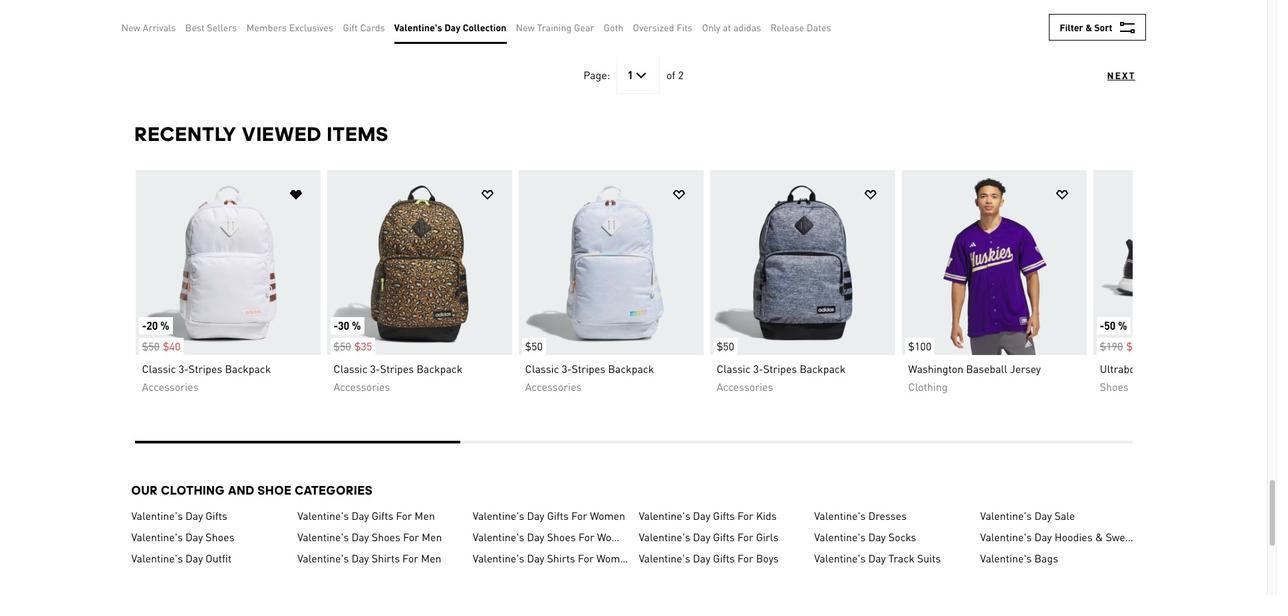 Task type: describe. For each thing, give the bounding box(es) containing it.
$35
[[355, 339, 372, 353]]

girls
[[756, 530, 779, 544]]

-20 % $50 $40
[[142, 319, 181, 353]]

4 accessories from the left
[[717, 380, 774, 394]]

classic 3-stripes backpack accessories for 4th classic 3-stripes backpack image from the right
[[142, 362, 271, 394]]

for for valentine's day gifts for girls
[[738, 530, 754, 544]]

list for filter & sort button
[[121, 11, 841, 44]]

recently
[[135, 122, 237, 146]]

oversized fits
[[633, 21, 693, 33]]

valentine's day collection link
[[394, 20, 507, 35]]

- for 50
[[1100, 319, 1105, 333]]

oversized fits link
[[633, 20, 693, 35]]

day for valentine's day shoes
[[186, 530, 203, 544]]

valentine's day shoes
[[131, 530, 235, 544]]

none field containing 1
[[617, 57, 660, 94]]

day for valentine's day shoes for women
[[527, 530, 545, 544]]

of 2
[[667, 68, 684, 82]]

shoes for valentine's day shoes for women
[[547, 530, 576, 544]]

valentine's day shoes for men
[[298, 530, 442, 544]]

valentine's bags link
[[981, 552, 1136, 566]]

4 $50 from the left
[[717, 339, 735, 353]]

our clothing and shoe categories
[[131, 484, 373, 498]]

valentine's day socks
[[815, 530, 917, 544]]

valentine's day gifts for kids link
[[639, 509, 795, 524]]

only at adidas
[[702, 21, 762, 33]]

valentine's day shoes link
[[131, 530, 287, 545]]

next
[[1108, 69, 1136, 81]]

arrow right long image
[[1108, 253, 1124, 269]]

valentine's day gifts for men link
[[298, 509, 453, 524]]

50
[[1105, 319, 1116, 333]]

sweatshirts
[[1106, 530, 1162, 544]]

classic 3-stripes backpack accessories for 1st classic 3-stripes backpack image from right
[[717, 362, 846, 394]]

shirts for women
[[547, 552, 576, 566]]

20
[[147, 319, 158, 333]]

valentine's for valentine's day gifts for women
[[473, 509, 525, 523]]

valentine's day track suits link
[[815, 552, 970, 566]]

new training gear
[[516, 21, 595, 33]]

women for valentine's day shoes for women
[[597, 530, 633, 544]]

valentine's day shoes for women
[[473, 530, 633, 544]]

3 stripes from the left
[[572, 362, 606, 376]]

2 $50 link from the left
[[710, 170, 895, 355]]

% for -50 %
[[1119, 319, 1128, 333]]

$50 inside "-30 % $50 $35"
[[334, 339, 351, 353]]

shoe
[[258, 484, 292, 498]]

2 stripes from the left
[[380, 362, 414, 376]]

bags
[[1035, 552, 1059, 566]]

washington
[[909, 362, 964, 376]]

valentine's day shirts for women
[[473, 552, 632, 566]]

valentine's for valentine's day gifts for men
[[298, 509, 349, 523]]

men for valentine's day shirts for men
[[421, 552, 442, 566]]

shoes for ultraboost 1.0 shoes shoes
[[1169, 362, 1198, 376]]

valentine's day outfit
[[131, 552, 232, 566]]

day for valentine's day gifts for women
[[527, 509, 545, 523]]

new for new training gear
[[516, 21, 535, 33]]

adidas
[[734, 21, 762, 33]]

arrow right long button
[[1100, 245, 1133, 278]]

valentine's for valentine's day collection
[[394, 21, 442, 33]]

dates
[[807, 21, 832, 33]]

list for arrow right long "button"
[[135, 170, 1278, 420]]

for for valentine's day gifts for kids
[[738, 509, 754, 523]]

valentine's day collection
[[394, 21, 507, 33]]

& inside valentine's day hoodies & sweatshirts "link"
[[1096, 530, 1104, 544]]

$100
[[909, 339, 932, 353]]

new for new arrivals
[[121, 21, 140, 33]]

valentine's for valentine's day shirts for men
[[298, 552, 349, 566]]

gift cards
[[343, 21, 385, 33]]

valentine's day gifts link
[[131, 509, 287, 524]]

valentine's day gifts for girls link
[[639, 530, 795, 545]]

day for valentine's day gifts for girls
[[693, 530, 711, 544]]

filter
[[1060, 21, 1084, 33]]

valentine's bags
[[981, 552, 1059, 566]]

baseball
[[967, 362, 1008, 376]]

$190
[[1100, 339, 1124, 353]]

2 classic 3-stripes backpack image from the left
[[327, 170, 512, 355]]

new training gear link
[[516, 20, 595, 35]]

valentine's day gifts for girls
[[639, 530, 779, 544]]

2 accessories from the left
[[334, 380, 390, 394]]

socks
[[889, 530, 917, 544]]

collection
[[463, 21, 507, 33]]

valentine's day gifts for women link
[[473, 509, 629, 524]]

fits
[[677, 21, 693, 33]]

for for valentine's day shoes for men
[[403, 530, 419, 544]]

backpack for second classic 3-stripes backpack image from right
[[608, 362, 654, 376]]

washington baseball jersey clothing
[[909, 362, 1042, 394]]

women for valentine's day shirts for women
[[597, 552, 632, 566]]

jersey
[[1011, 362, 1042, 376]]

only
[[702, 21, 721, 33]]

valentine's for valentine's day shoes for women
[[473, 530, 525, 544]]

classic for 4th classic 3-stripes backpack image from the right
[[142, 362, 176, 376]]

best
[[185, 21, 205, 33]]

valentine's for valentine's day gifts
[[131, 509, 183, 523]]

gifts for valentine's day gifts for men
[[372, 509, 394, 523]]

valentine's day shirts for men
[[298, 552, 442, 566]]

day for valentine's day gifts for boys
[[693, 552, 711, 566]]

page:
[[584, 68, 611, 82]]

clothing
[[161, 484, 225, 498]]

our
[[131, 484, 158, 498]]

shoes for valentine's day shoes for men
[[372, 530, 401, 544]]

valentine's day hoodies & sweatshirts
[[981, 530, 1162, 544]]

valentine's for valentine's day gifts for boys
[[639, 552, 691, 566]]

day for valentine's day shirts for men
[[352, 552, 369, 566]]

valentine's for valentine's day sale
[[981, 509, 1032, 523]]

day for valentine's day collection
[[445, 21, 461, 33]]

training
[[537, 21, 572, 33]]

4 classic 3-stripes backpack image from the left
[[710, 170, 895, 355]]

classic 3-stripes backpack accessories for second classic 3-stripes backpack image from right
[[525, 362, 654, 394]]

cards
[[360, 21, 385, 33]]

valentine's day shoes for men link
[[298, 530, 453, 545]]

% for -20 %
[[160, 319, 169, 333]]

3- for 1st classic 3-stripes backpack image from right
[[754, 362, 764, 376]]

day for valentine's day track suits
[[869, 552, 886, 566]]

for for valentine's day gifts for women
[[572, 509, 588, 523]]

sellers
[[207, 21, 237, 33]]

& inside filter & sort button
[[1086, 21, 1093, 33]]

1 $50 link from the left
[[519, 170, 704, 355]]

at
[[723, 21, 732, 33]]

track
[[889, 552, 915, 566]]

valentine's day track suits
[[815, 552, 941, 566]]

day for valentine's day shirts for women
[[527, 552, 545, 566]]

goth
[[604, 21, 624, 33]]

best sellers link
[[185, 20, 237, 35]]

release
[[771, 21, 805, 33]]

washington baseball jersey image
[[902, 170, 1087, 355]]

2
[[678, 68, 684, 82]]

kids
[[756, 509, 777, 523]]

shirts for men
[[372, 552, 400, 566]]



Task type: vqa. For each thing, say whether or not it's contained in the screenshot.


Task type: locate. For each thing, give the bounding box(es) containing it.
for down valentine's day gifts for men link
[[403, 530, 419, 544]]

for left boys
[[738, 552, 754, 566]]

1 vertical spatial women
[[597, 530, 633, 544]]

women for valentine's day gifts for women
[[590, 509, 626, 523]]

valentine's day sale
[[981, 509, 1076, 523]]

gifts down valentine's day gifts for girls link
[[713, 552, 735, 566]]

gifts inside valentine's day gifts for boys link
[[713, 552, 735, 566]]

shoes for valentine's day shoes
[[206, 530, 235, 544]]

day for valentine's day shoes for men
[[352, 530, 369, 544]]

gifts up valentine's day gifts for girls link
[[713, 509, 735, 523]]

valentine's day gifts for boys
[[639, 552, 779, 566]]

day up valentine's day gifts for girls
[[693, 509, 711, 523]]

sale
[[1055, 509, 1076, 523]]

men up valentine's day shoes for men link
[[415, 509, 435, 523]]

% right 50
[[1119, 319, 1128, 333]]

% inside -20 % $50 $40
[[160, 319, 169, 333]]

1 stripes from the left
[[189, 362, 222, 376]]

for for valentine's day gifts for boys
[[738, 552, 754, 566]]

$100 link
[[902, 170, 1087, 355]]

% inside "-50 % $190 $86"
[[1119, 319, 1128, 333]]

$50 link
[[519, 170, 704, 355], [710, 170, 895, 355]]

- inside -20 % $50 $40
[[142, 319, 147, 333]]

shoes
[[1169, 362, 1198, 376], [1100, 380, 1129, 394], [206, 530, 235, 544], [372, 530, 401, 544], [547, 530, 576, 544]]

3-
[[179, 362, 189, 376], [370, 362, 380, 376], [562, 362, 572, 376], [754, 362, 764, 376]]

backpack for 4th classic 3-stripes backpack image from the right
[[225, 362, 271, 376]]

members
[[247, 21, 287, 33]]

goth link
[[604, 20, 624, 35]]

recently viewed items
[[135, 122, 389, 146]]

1 - from the left
[[142, 319, 147, 333]]

2 3- from the left
[[370, 362, 380, 376]]

backpack
[[225, 362, 271, 376], [417, 362, 463, 376], [608, 362, 654, 376], [800, 362, 846, 376]]

day up valentine's day shoes for men
[[352, 509, 369, 523]]

1 classic 3-stripes backpack image from the left
[[135, 170, 320, 355]]

day for valentine's day gifts
[[186, 509, 203, 523]]

- inside "-30 % $50 $35"
[[334, 319, 338, 333]]

shoes down "ultraboost"
[[1100, 380, 1129, 394]]

day inside "link"
[[527, 530, 545, 544]]

best sellers
[[185, 21, 237, 33]]

day left collection
[[445, 21, 461, 33]]

1 vertical spatial &
[[1096, 530, 1104, 544]]

1 new from the left
[[121, 21, 140, 33]]

day for valentine's day socks
[[869, 530, 886, 544]]

for for valentine's day shirts for women
[[578, 552, 594, 566]]

day down valentine's day gifts for kids
[[693, 530, 711, 544]]

valentine's for valentine's day shoes
[[131, 530, 183, 544]]

classic
[[142, 362, 176, 376], [334, 362, 368, 376], [525, 362, 559, 376], [717, 362, 751, 376]]

next link
[[1108, 69, 1136, 82]]

1 3- from the left
[[179, 362, 189, 376]]

day down valentine's day shoes for men
[[352, 552, 369, 566]]

valentine's day shoes for women link
[[473, 530, 633, 545]]

list containing new arrivals
[[121, 11, 841, 44]]

- inside "-50 % $190 $86"
[[1100, 319, 1105, 333]]

2 horizontal spatial %
[[1119, 319, 1128, 333]]

None field
[[617, 57, 660, 94]]

valentine's dresses
[[815, 509, 907, 523]]

4 backpack from the left
[[800, 362, 846, 376]]

release dates
[[771, 21, 832, 33]]

gifts for valentine's day gifts
[[206, 509, 227, 523]]

valentine's inside "link"
[[473, 530, 525, 544]]

gifts inside valentine's day gifts link
[[206, 509, 227, 523]]

3 3- from the left
[[562, 362, 572, 376]]

valentine's for valentine's day shirts for women
[[473, 552, 525, 566]]

day up bags
[[1035, 530, 1052, 544]]

2 % from the left
[[352, 319, 361, 333]]

ultraboost 1.0 shoes shoes
[[1100, 362, 1198, 394]]

dropdown image
[[634, 67, 649, 83]]

classic 3-stripes backpack accessories for second classic 3-stripes backpack image from the left
[[334, 362, 463, 394]]

shirts
[[372, 552, 400, 566], [547, 552, 576, 566]]

1 vertical spatial men
[[422, 530, 442, 544]]

for for valentine's day shoes for women
[[579, 530, 595, 544]]

for left girls
[[738, 530, 754, 544]]

1 classic from the left
[[142, 362, 176, 376]]

-50 % $190 $86
[[1100, 319, 1145, 353]]

for for valentine's day gifts for men
[[396, 509, 412, 523]]

release dates link
[[771, 20, 832, 35]]

dresses
[[869, 509, 907, 523]]

for up valentine's day shoes for men link
[[396, 509, 412, 523]]

for left the kids
[[738, 509, 754, 523]]

new arrivals link
[[121, 20, 176, 35]]

1 horizontal spatial &
[[1096, 530, 1104, 544]]

3- for second classic 3-stripes backpack image from the left
[[370, 362, 380, 376]]

% right 30 in the left of the page
[[352, 319, 361, 333]]

filter & sort button
[[1050, 14, 1146, 41]]

0 vertical spatial &
[[1086, 21, 1093, 33]]

- for 30
[[334, 319, 338, 333]]

list
[[121, 11, 841, 44], [135, 170, 1278, 420]]

backpack for 1st classic 3-stripes backpack image from right
[[800, 362, 846, 376]]

valentine's day hoodies & sweatshirts link
[[981, 530, 1162, 545]]

valentine's day socks link
[[815, 530, 970, 545]]

for up 'valentine's day shoes for women'
[[572, 509, 588, 523]]

valentine's inside list
[[394, 21, 442, 33]]

1 $50 from the left
[[142, 339, 160, 353]]

classic 3-stripes backpack accessories
[[142, 362, 271, 394], [334, 362, 463, 394], [525, 362, 654, 394], [717, 362, 846, 394]]

gifts for valentine's day gifts for women
[[547, 509, 569, 523]]

0 horizontal spatial %
[[160, 319, 169, 333]]

gifts for valentine's day gifts for girls
[[713, 530, 735, 544]]

4 stripes from the left
[[764, 362, 797, 376]]

ultraboost
[[1100, 362, 1150, 376]]

scrollbar
[[135, 441, 1133, 447]]

3 % from the left
[[1119, 319, 1128, 333]]

list containing -20 %
[[135, 170, 1278, 420]]

valentine's for valentine's bags
[[981, 552, 1032, 566]]

% inside "-30 % $50 $35"
[[352, 319, 361, 333]]

shirts down valentine's day shoes for men link
[[372, 552, 400, 566]]

0 vertical spatial men
[[415, 509, 435, 523]]

day down valentine's day shoes for women "link"
[[527, 552, 545, 566]]

2 new from the left
[[516, 21, 535, 33]]

day inside list
[[445, 21, 461, 33]]

men for valentine's day shoes for men
[[422, 530, 442, 544]]

0 horizontal spatial &
[[1086, 21, 1093, 33]]

1 horizontal spatial shirts
[[547, 552, 576, 566]]

suits
[[918, 552, 941, 566]]

valentine's day sale link
[[981, 509, 1136, 524]]

day inside "link"
[[1035, 530, 1052, 544]]

1 vertical spatial list
[[135, 170, 1278, 420]]

classic for second classic 3-stripes backpack image from right
[[525, 362, 559, 376]]

% for -30 %
[[352, 319, 361, 333]]

clothing
[[909, 380, 948, 394]]

& right hoodies
[[1096, 530, 1104, 544]]

3 accessories from the left
[[525, 380, 582, 394]]

classic for 1st classic 3-stripes backpack image from right
[[717, 362, 751, 376]]

3 - from the left
[[1100, 319, 1105, 333]]

valentine's day gifts
[[131, 509, 227, 523]]

1 horizontal spatial -
[[334, 319, 338, 333]]

gifts up 'valentine's day shoes for women'
[[547, 509, 569, 523]]

3 classic from the left
[[525, 362, 559, 376]]

3- for 4th classic 3-stripes backpack image from the right
[[179, 362, 189, 376]]

women up valentine's day shirts for women
[[597, 530, 633, 544]]

for up valentine's day shirts for women
[[579, 530, 595, 544]]

1 backpack from the left
[[225, 362, 271, 376]]

1
[[628, 68, 634, 82]]

oversized
[[633, 21, 675, 33]]

men for valentine's day gifts for men
[[415, 509, 435, 523]]

valentine's for valentine's day gifts for kids
[[639, 509, 691, 523]]

4 classic 3-stripes backpack accessories from the left
[[717, 362, 846, 394]]

0 horizontal spatial shirts
[[372, 552, 400, 566]]

day up valentine's day outfit
[[186, 530, 203, 544]]

% right 20
[[160, 319, 169, 333]]

-30 % $50 $35
[[334, 319, 372, 353]]

valentine's day gifts for boys link
[[639, 552, 795, 566]]

for down valentine's day shoes for women "link"
[[578, 552, 594, 566]]

gifts inside valentine's day gifts for kids link
[[713, 509, 735, 523]]

new left training
[[516, 21, 535, 33]]

day for valentine's day hoodies & sweatshirts
[[1035, 530, 1052, 544]]

2 - from the left
[[334, 319, 338, 333]]

shoes up outfit
[[206, 530, 235, 544]]

men
[[415, 509, 435, 523], [422, 530, 442, 544], [421, 552, 442, 566]]

valentine's for valentine's dresses
[[815, 509, 866, 523]]

new arrivals
[[121, 21, 176, 33]]

gifts down valentine's day gifts for kids link
[[713, 530, 735, 544]]

valentine's for valentine's day hoodies & sweatshirts
[[981, 530, 1032, 544]]

day up valentine's day track suits
[[869, 530, 886, 544]]

0 horizontal spatial -
[[142, 319, 147, 333]]

3 backpack from the left
[[608, 362, 654, 376]]

ultraboost 1.0 shoes image
[[1094, 170, 1278, 355]]

valentine's for valentine's day track suits
[[815, 552, 866, 566]]

categories
[[295, 484, 373, 498]]

1 classic 3-stripes backpack accessories from the left
[[142, 362, 271, 394]]

valentine's for valentine's day shoes for men
[[298, 530, 349, 544]]

classic 3-stripes backpack image
[[135, 170, 320, 355], [327, 170, 512, 355], [519, 170, 704, 355], [710, 170, 895, 355]]

day down valentine's day gifts for women
[[527, 530, 545, 544]]

$50 inside -20 % $50 $40
[[142, 339, 160, 353]]

valentine's day gifts for men
[[298, 509, 435, 523]]

new inside new arrivals link
[[121, 21, 140, 33]]

day down the valentine's day shoes
[[186, 552, 203, 566]]

gifts inside valentine's day gifts for women link
[[547, 509, 569, 523]]

&
[[1086, 21, 1093, 33], [1096, 530, 1104, 544]]

gifts for valentine's day gifts for kids
[[713, 509, 735, 523]]

2 shirts from the left
[[547, 552, 576, 566]]

filter & sort
[[1060, 21, 1113, 33]]

women up 'valentine's day shoes for women'
[[590, 509, 626, 523]]

0 horizontal spatial new
[[121, 21, 140, 33]]

day down valentine's day gifts for girls
[[693, 552, 711, 566]]

shoes right 1.0
[[1169, 362, 1198, 376]]

- for 20
[[142, 319, 147, 333]]

gift cards link
[[343, 20, 385, 35]]

gifts inside valentine's day gifts for men link
[[372, 509, 394, 523]]

hoodies
[[1055, 530, 1093, 544]]

accessories
[[142, 380, 199, 394], [334, 380, 390, 394], [525, 380, 582, 394], [717, 380, 774, 394]]

valentine's day shirts for women link
[[473, 552, 632, 566]]

valentine's day gifts for women
[[473, 509, 626, 523]]

2 classic 3-stripes backpack accessories from the left
[[334, 362, 463, 394]]

2 classic from the left
[[334, 362, 368, 376]]

shoes up valentine's day shirts for women
[[547, 530, 576, 544]]

gift
[[343, 21, 358, 33]]

2 backpack from the left
[[417, 362, 463, 376]]

new left arrivals
[[121, 21, 140, 33]]

gifts up valentine's day shoes link
[[206, 509, 227, 523]]

2 vertical spatial women
[[597, 552, 632, 566]]

valentine's day outfit link
[[131, 552, 287, 566]]

day for valentine's day outfit
[[186, 552, 203, 566]]

items
[[327, 122, 389, 146]]

3 $50 from the left
[[525, 339, 543, 353]]

gifts
[[206, 509, 227, 523], [372, 509, 394, 523], [547, 509, 569, 523], [713, 509, 735, 523], [713, 530, 735, 544], [713, 552, 735, 566]]

1 horizontal spatial %
[[352, 319, 361, 333]]

3 classic 3-stripes backpack accessories from the left
[[525, 362, 654, 394]]

new inside new training gear link
[[516, 21, 535, 33]]

$86
[[1127, 339, 1145, 353]]

new
[[121, 21, 140, 33], [516, 21, 535, 33]]

$50
[[142, 339, 160, 353], [334, 339, 351, 353], [525, 339, 543, 353], [717, 339, 735, 353]]

2 vertical spatial men
[[421, 552, 442, 566]]

viewed
[[242, 122, 322, 146]]

1 % from the left
[[160, 319, 169, 333]]

day up 'valentine's day shoes for women'
[[527, 509, 545, 523]]

shoes down valentine's day gifts for men link
[[372, 530, 401, 544]]

valentine's inside "link"
[[981, 530, 1032, 544]]

3 classic 3-stripes backpack image from the left
[[519, 170, 704, 355]]

of
[[667, 68, 676, 82]]

2 $50 from the left
[[334, 339, 351, 353]]

for inside "link"
[[579, 530, 595, 544]]

day for valentine's day gifts for men
[[352, 509, 369, 523]]

1 horizontal spatial $50 link
[[710, 170, 895, 355]]

women inside "link"
[[597, 530, 633, 544]]

valentine's for valentine's day socks
[[815, 530, 866, 544]]

0 vertical spatial women
[[590, 509, 626, 523]]

3- for second classic 3-stripes backpack image from right
[[562, 362, 572, 376]]

outfit
[[206, 552, 232, 566]]

1 accessories from the left
[[142, 380, 199, 394]]

for for valentine's day shirts for men
[[403, 552, 419, 566]]

valentine's day gifts for kids
[[639, 509, 777, 523]]

day for valentine's day gifts for kids
[[693, 509, 711, 523]]

backpack for second classic 3-stripes backpack image from the left
[[417, 362, 463, 376]]

4 3- from the left
[[754, 362, 764, 376]]

gifts up valentine's day shoes for men link
[[372, 509, 394, 523]]

1 horizontal spatial new
[[516, 21, 535, 33]]

gifts inside valentine's day gifts for girls link
[[713, 530, 735, 544]]

members exclusives
[[247, 21, 334, 33]]

gifts for valentine's day gifts for boys
[[713, 552, 735, 566]]

day left sale in the bottom right of the page
[[1035, 509, 1052, 523]]

valentine's dresses link
[[815, 509, 970, 524]]

day down valentine's day gifts for men
[[352, 530, 369, 544]]

1 shirts from the left
[[372, 552, 400, 566]]

valentine's for valentine's day gifts for girls
[[639, 530, 691, 544]]

women down valentine's day shoes for women "link"
[[597, 552, 632, 566]]

valentine's for valentine's day outfit
[[131, 552, 183, 566]]

$40
[[163, 339, 181, 353]]

1.0
[[1153, 362, 1167, 376]]

day down valentine's day socks
[[869, 552, 886, 566]]

arrivals
[[143, 21, 176, 33]]

4 classic from the left
[[717, 362, 751, 376]]

classic for second classic 3-stripes backpack image from the left
[[334, 362, 368, 376]]

day for valentine's day sale
[[1035, 509, 1052, 523]]

valentine's
[[394, 21, 442, 33], [131, 509, 183, 523], [298, 509, 349, 523], [473, 509, 525, 523], [639, 509, 691, 523], [815, 509, 866, 523], [981, 509, 1032, 523], [131, 530, 183, 544], [298, 530, 349, 544], [473, 530, 525, 544], [639, 530, 691, 544], [815, 530, 866, 544], [981, 530, 1032, 544], [131, 552, 183, 566], [298, 552, 349, 566], [473, 552, 525, 566], [639, 552, 691, 566], [815, 552, 866, 566], [981, 552, 1032, 566]]

gear
[[574, 21, 595, 33]]

0 horizontal spatial $50 link
[[519, 170, 704, 355]]

shoes inside "link"
[[547, 530, 576, 544]]

& left the sort
[[1086, 21, 1093, 33]]

day up the valentine's day shoes
[[186, 509, 203, 523]]

0 vertical spatial list
[[121, 11, 841, 44]]

men down valentine's day gifts for men link
[[422, 530, 442, 544]]

2 horizontal spatial -
[[1100, 319, 1105, 333]]

shirts down valentine's day shoes for women "link"
[[547, 552, 576, 566]]

for down valentine's day shoes for men link
[[403, 552, 419, 566]]

men down valentine's day shoes for men link
[[421, 552, 442, 566]]



